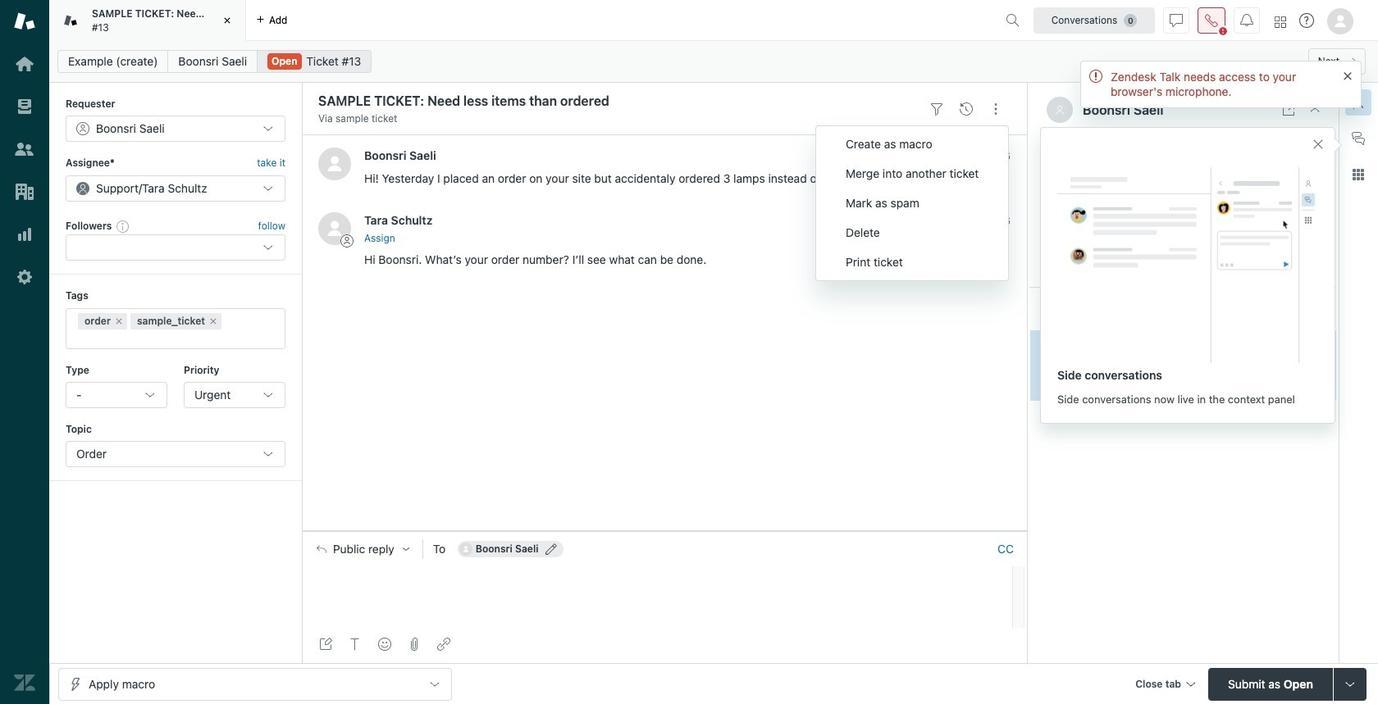 Task type: vqa. For each thing, say whether or not it's contained in the screenshot.
Example Of Email Conversation Inside Of The Ticketing System And The Customer Is Asking The Agent About Reimbursement Policy. image
no



Task type: locate. For each thing, give the bounding box(es) containing it.
5 menu item from the top
[[816, 248, 1009, 277]]

1 avatar image from the top
[[318, 148, 351, 181]]

close image
[[219, 12, 235, 29]]

Add user notes text field
[[1124, 219, 1317, 274]]

view more details image
[[1282, 103, 1295, 116]]

format text image
[[349, 638, 362, 651]]

tab
[[49, 0, 246, 41]]

Yesterday 09:26 text field
[[1079, 359, 1155, 371]]

remove image
[[114, 316, 124, 326]]

user image
[[1055, 105, 1065, 115], [1057, 106, 1063, 115]]

customer context image
[[1352, 96, 1365, 109]]

views image
[[14, 96, 35, 117]]

Yesterday 09:26 text field
[[935, 150, 1011, 163], [935, 215, 1011, 228]]

conversationlabel log
[[302, 135, 1027, 531]]

zendesk image
[[14, 673, 35, 694]]

0 vertical spatial yesterday 09:26 text field
[[935, 150, 1011, 163]]

reporting image
[[14, 224, 35, 245]]

menu
[[815, 126, 1009, 281]]

ticket actions image
[[989, 102, 1002, 115]]

filter image
[[930, 102, 943, 115]]

menu item
[[816, 130, 1009, 159], [816, 159, 1009, 189], [816, 189, 1009, 218], [816, 218, 1009, 248], [816, 248, 1009, 277]]

insert emojis image
[[378, 638, 391, 651]]

0 vertical spatial avatar image
[[318, 148, 351, 181]]

draft mode image
[[319, 638, 332, 651]]

secondary element
[[49, 45, 1378, 78]]

3 menu item from the top
[[816, 189, 1009, 218]]

avatar image
[[318, 148, 351, 181], [318, 213, 351, 246]]

1 vertical spatial yesterday 09:26 text field
[[935, 215, 1011, 228]]

Subject field
[[315, 91, 919, 111]]

1 vertical spatial avatar image
[[318, 213, 351, 246]]

remove image
[[208, 316, 218, 326]]

customers image
[[14, 139, 35, 160]]



Task type: describe. For each thing, give the bounding box(es) containing it.
edit user image
[[545, 544, 557, 555]]

add link (cmd k) image
[[437, 638, 450, 651]]

info on adding followers image
[[117, 220, 130, 233]]

boonsri.saeli@example.com image
[[459, 543, 472, 556]]

get started image
[[14, 53, 35, 75]]

hide composer image
[[658, 525, 671, 538]]

zendesk support image
[[14, 11, 35, 32]]

button displays agent's chat status as invisible. image
[[1170, 14, 1183, 27]]

events image
[[960, 102, 973, 115]]

2 menu item from the top
[[816, 159, 1009, 189]]

2 yesterday 09:26 text field from the top
[[935, 215, 1011, 228]]

apps image
[[1352, 168, 1365, 181]]

tabs tab list
[[49, 0, 999, 41]]

get help image
[[1299, 13, 1314, 28]]

close image
[[1308, 103, 1322, 116]]

2 avatar image from the top
[[318, 213, 351, 246]]

add attachment image
[[408, 638, 421, 651]]

organizations image
[[14, 181, 35, 203]]

1 yesterday 09:26 text field from the top
[[935, 150, 1011, 163]]

admin image
[[14, 267, 35, 288]]

main element
[[0, 0, 49, 705]]

1 menu item from the top
[[816, 130, 1009, 159]]

notifications image
[[1240, 14, 1254, 27]]

zendesk products image
[[1275, 16, 1286, 27]]

4 menu item from the top
[[816, 218, 1009, 248]]

displays possible ticket submission types image
[[1344, 678, 1357, 691]]



